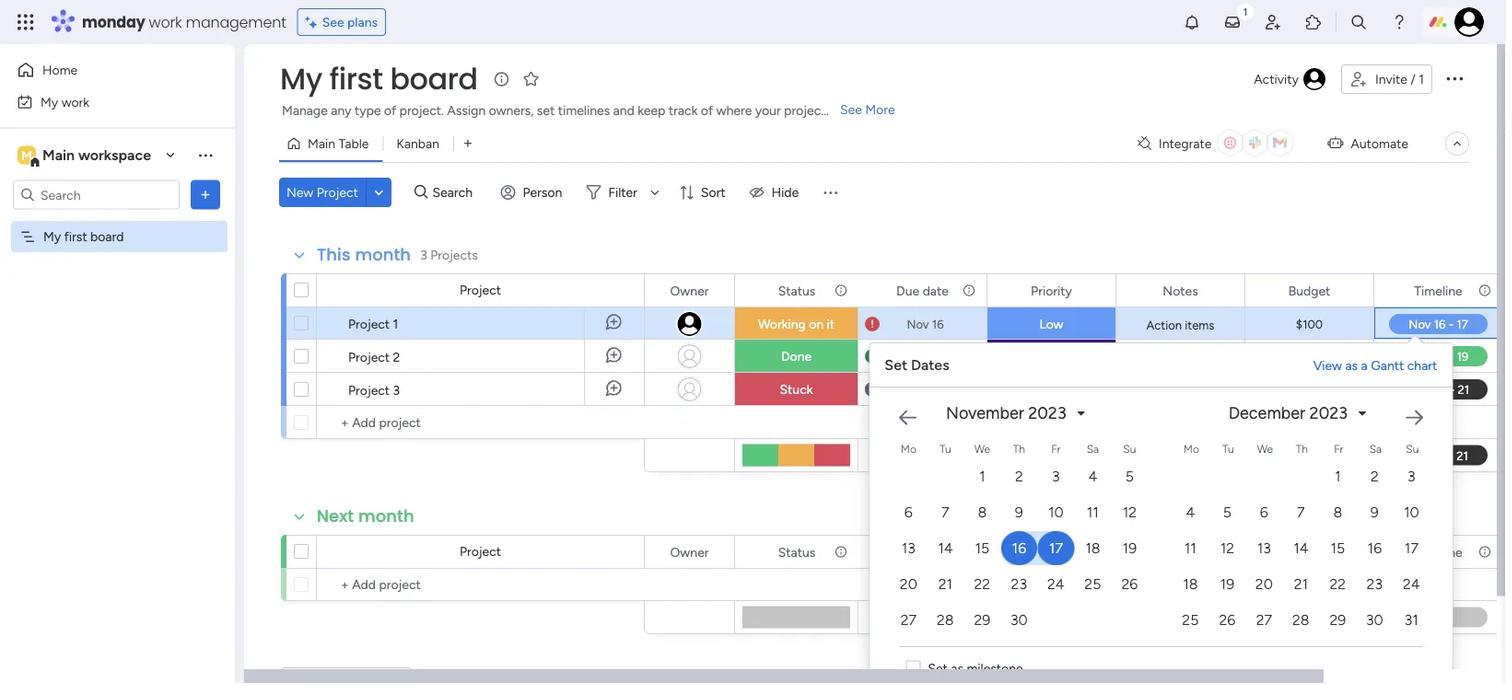 Task type: describe. For each thing, give the bounding box(es) containing it.
work for my
[[61, 94, 89, 110]]

a
[[1361, 357, 1368, 373]]

1 28 button from the left
[[928, 603, 963, 638]]

main table
[[308, 136, 369, 152]]

1 priority field from the top
[[1026, 281, 1077, 301]]

0 horizontal spatial 17
[[932, 349, 944, 364]]

add to favorites image
[[522, 70, 540, 88]]

activity
[[1254, 71, 1299, 87]]

kanban
[[397, 136, 439, 152]]

see more link
[[838, 100, 897, 119]]

2 27 from the left
[[1256, 612, 1272, 629]]

action items
[[1147, 318, 1215, 333]]

1 vertical spatial 5 button
[[1210, 496, 1245, 530]]

2 24 button from the left
[[1394, 568, 1429, 602]]

1 horizontal spatial 12
[[1220, 540, 1235, 557]]

2 th from the left
[[1296, 443, 1308, 456]]

view
[[1313, 357, 1342, 373]]

your
[[755, 103, 781, 118]]

add view image
[[464, 137, 472, 150]]

2 due from the top
[[897, 545, 920, 560]]

1 up project 2
[[393, 316, 398, 332]]

caret down image for december 2023
[[1359, 407, 1366, 420]]

notes for second notes field from the bottom
[[1163, 283, 1198, 299]]

6 for second 6 'button' from the right
[[905, 504, 913, 521]]

management
[[186, 12, 286, 32]]

home
[[42, 62, 78, 78]]

0 horizontal spatial 2
[[393, 349, 400, 365]]

v2 done deadline image
[[865, 348, 880, 365]]

2 13 button from the left
[[1247, 532, 1282, 566]]

done
[[781, 349, 812, 364]]

gantt
[[1371, 357, 1404, 373]]

3 for december 2023
[[1408, 468, 1416, 486]]

owners,
[[489, 103, 534, 118]]

24 for first 24 button from right
[[1403, 576, 1420, 593]]

owner for 2nd the owner field from the bottom
[[670, 283, 709, 299]]

column information image for due date
[[962, 283, 977, 298]]

column information image for status
[[834, 545, 849, 560]]

invite members image
[[1264, 13, 1282, 31]]

1 horizontal spatial options image
[[1444, 67, 1466, 89]]

1 17 button from the left
[[1038, 532, 1075, 566]]

priority for first priority field from the bottom of the page
[[1031, 545, 1072, 560]]

26 for rightmost the 26 button
[[1219, 612, 1236, 629]]

dapulse checkmark sign image
[[1395, 346, 1405, 369]]

new project
[[287, 185, 358, 200]]

2 17 button from the left
[[1394, 532, 1429, 566]]

where
[[716, 103, 752, 118]]

invite / 1
[[1375, 71, 1424, 87]]

1 7 button from the left
[[928, 496, 963, 530]]

integrate
[[1159, 136, 1212, 152]]

m
[[21, 147, 32, 163]]

view as a gantt chart
[[1313, 357, 1438, 373]]

29 for second 29 button from the left
[[1330, 612, 1346, 629]]

1 su from the left
[[1123, 443, 1136, 456]]

1 16 button from the left
[[1001, 532, 1037, 566]]

1 tu from the left
[[940, 443, 951, 456]]

2 20 button from the left
[[1247, 568, 1282, 602]]

1 status field from the top
[[774, 281, 820, 301]]

1 22 button from the left
[[965, 568, 1000, 602]]

see for see more
[[840, 102, 862, 117]]

john smith image
[[1455, 7, 1484, 37]]

2 mo from the left
[[1184, 443, 1199, 456]]

2 14 button from the left
[[1284, 532, 1319, 566]]

track
[[669, 103, 698, 118]]

$1,600
[[1290, 444, 1329, 460]]

arrow down image
[[644, 182, 666, 204]]

0 vertical spatial first
[[330, 59, 383, 100]]

november
[[946, 403, 1024, 423]]

set for set as milestone
[[928, 661, 948, 676]]

timelines
[[558, 103, 610, 118]]

8 for first the 8 button from left
[[978, 504, 987, 521]]

nov for nov 17
[[907, 349, 929, 364]]

home button
[[11, 55, 198, 85]]

22 for 1st 22 button from the right
[[1330, 576, 1346, 593]]

25 for the left 25 button
[[1085, 576, 1101, 593]]

2 status field from the top
[[774, 542, 820, 562]]

main workspace
[[42, 146, 151, 164]]

priority for 2nd priority field from the bottom of the page
[[1031, 283, 1072, 299]]

1 27 from the left
[[901, 612, 917, 629]]

type
[[355, 103, 381, 118]]

1 9 from the left
[[1015, 504, 1023, 521]]

set for set dates
[[885, 357, 908, 374]]

working
[[758, 316, 806, 332]]

other
[[1165, 383, 1196, 398]]

0 vertical spatial my first board
[[280, 59, 478, 100]]

1 horizontal spatial 26 button
[[1210, 603, 1245, 638]]

main table button
[[279, 129, 383, 158]]

monday work management
[[82, 12, 286, 32]]

notifications image
[[1183, 13, 1201, 31]]

v2 search image
[[414, 182, 428, 203]]

2 owner field from the top
[[666, 542, 714, 562]]

notes for second notes field
[[1163, 545, 1198, 560]]

dapulse integrations image
[[1138, 137, 1152, 151]]

0 horizontal spatial 16
[[932, 317, 944, 332]]

board inside list box
[[90, 229, 124, 245]]

month for this month
[[355, 243, 411, 267]]

automate
[[1351, 136, 1409, 152]]

stands.
[[829, 103, 870, 118]]

$100
[[1296, 317, 1323, 332]]

3 button for november 2023
[[1039, 460, 1074, 494]]

work for monday
[[149, 12, 182, 32]]

1 13 from the left
[[902, 540, 916, 557]]

region containing november 2023
[[870, 381, 1506, 662]]

0 vertical spatial 18
[[932, 382, 944, 397]]

1 20 button from the left
[[891, 568, 926, 602]]

2 budget field from the top
[[1284, 542, 1335, 562]]

1 9 button from the left
[[1002, 496, 1037, 530]]

apps image
[[1305, 13, 1323, 31]]

0 horizontal spatial 12 button
[[1112, 496, 1147, 530]]

1 due date field from the top
[[892, 281, 953, 301]]

show board description image
[[491, 70, 513, 88]]

2 we from the left
[[1257, 443, 1273, 456]]

project.
[[400, 103, 444, 118]]

2 6 button from the left
[[1247, 496, 1282, 530]]

1 vertical spatial 18 button
[[1173, 568, 1208, 602]]

1 horizontal spatial 19 button
[[1210, 568, 1245, 602]]

november 2023
[[946, 403, 1067, 423]]

any
[[331, 103, 351, 118]]

project 3
[[348, 382, 400, 398]]

0 horizontal spatial 19 button
[[1112, 532, 1147, 566]]

1 horizontal spatial 12 button
[[1210, 532, 1245, 566]]

1 horizontal spatial 18
[[1085, 540, 1101, 557]]

milestone
[[967, 661, 1023, 676]]

new
[[287, 185, 313, 200]]

set
[[537, 103, 555, 118]]

1 image
[[1237, 1, 1254, 22]]

plans
[[347, 14, 378, 30]]

31
[[1405, 612, 1419, 629]]

2 button for november 2023
[[1002, 460, 1037, 494]]

see plans
[[322, 14, 378, 30]]

1 owner field from the top
[[666, 281, 714, 301]]

project 2
[[348, 349, 400, 365]]

items
[[1185, 318, 1215, 333]]

december 2023
[[1229, 403, 1348, 423]]

0 horizontal spatial options image
[[196, 186, 215, 204]]

2 9 button from the left
[[1357, 496, 1392, 530]]

this
[[317, 243, 351, 267]]

sort
[[701, 185, 726, 200]]

2 7 button from the left
[[1284, 496, 1319, 530]]

1 horizontal spatial 17
[[1049, 540, 1063, 557]]

main for main table
[[308, 136, 335, 152]]

meeting notes
[[1142, 350, 1219, 365]]

workspace
[[78, 146, 151, 164]]

2 due date field from the top
[[892, 542, 953, 562]]

0 vertical spatial 18 button
[[1076, 532, 1111, 566]]

1 vertical spatial 11
[[1185, 540, 1197, 557]]

2 13 from the left
[[1257, 540, 1271, 557]]

0 vertical spatial 5 button
[[1112, 460, 1147, 494]]

7 for first "7" button from the right
[[1297, 504, 1305, 521]]

2 button for december 2023
[[1357, 460, 1392, 494]]

1 14 from the left
[[938, 540, 953, 557]]

month for next month
[[358, 505, 414, 528]]

1 horizontal spatial 11 button
[[1173, 532, 1208, 566]]

table
[[339, 136, 369, 152]]

0 vertical spatial 26 button
[[1112, 568, 1147, 602]]

first inside list box
[[64, 229, 87, 245]]

project 1
[[348, 316, 398, 332]]

notes
[[1189, 350, 1219, 365]]

project
[[784, 103, 826, 118]]

2 vertical spatial 18
[[1183, 576, 1198, 593]]

This month field
[[312, 243, 416, 267]]

0 horizontal spatial 3
[[393, 382, 400, 398]]

$500
[[1295, 383, 1324, 398]]

16 for second 16 button
[[1368, 540, 1382, 557]]

1 vertical spatial 19
[[1220, 576, 1235, 593]]

1 button for december 2023
[[1321, 460, 1356, 494]]

0 vertical spatial 11
[[1087, 504, 1099, 521]]

owner for 1st the owner field from the bottom
[[670, 545, 709, 560]]

set dates
[[885, 357, 950, 374]]

monday
[[82, 12, 145, 32]]

0 horizontal spatial 4 button
[[1076, 460, 1111, 494]]

chart
[[1408, 357, 1438, 373]]

26 for top the 26 button
[[1122, 576, 1138, 593]]

0 vertical spatial 19
[[1123, 540, 1137, 557]]

2 9 from the left
[[1371, 504, 1379, 521]]

16 for 1st 16 button from the left
[[1012, 540, 1026, 557]]

1 timeline field from the top
[[1410, 281, 1467, 301]]

nov for nov 18
[[907, 382, 929, 397]]

1 15 button from the left
[[965, 532, 1000, 566]]

1 of from the left
[[384, 103, 396, 118]]

this month
[[317, 243, 411, 267]]

more
[[865, 102, 895, 117]]

see plans button
[[297, 8, 386, 36]]

sum
[[1299, 619, 1320, 632]]

1 6 button from the left
[[891, 496, 926, 530]]

set as milestone
[[928, 661, 1023, 676]]

2 due date from the top
[[897, 545, 949, 560]]

1 date from the top
[[923, 283, 949, 299]]

activity button
[[1247, 64, 1334, 94]]

manage any type of project. assign owners, set timelines and keep track of where your project stands.
[[282, 103, 870, 118]]

timeline for 2nd the timeline "field" from the bottom
[[1415, 283, 1463, 299]]

1 30 button from the left
[[1002, 603, 1037, 638]]

3 for november 2023
[[1052, 468, 1060, 486]]

2 priority field from the top
[[1026, 542, 1077, 562]]

2 notes field from the top
[[1158, 542, 1203, 562]]

/
[[1411, 71, 1416, 87]]

31 button
[[1394, 603, 1429, 638]]

2 15 button from the left
[[1321, 532, 1356, 566]]

2 tu from the left
[[1223, 443, 1234, 456]]

1 + add project text field from the top
[[326, 412, 636, 434]]

2023 for november 2023
[[1028, 403, 1067, 423]]



Task type: locate. For each thing, give the bounding box(es) containing it.
1 horizontal spatial 30
[[1366, 612, 1384, 629]]

1 10 from the left
[[1048, 504, 1064, 521]]

1 23 button from the left
[[1002, 568, 1037, 602]]

main inside workspace selection element
[[42, 146, 75, 164]]

4 for the right 4 button
[[1186, 504, 1195, 521]]

work down home
[[61, 94, 89, 110]]

first down search in workspace field
[[64, 229, 87, 245]]

1 horizontal spatial board
[[390, 59, 478, 100]]

0 horizontal spatial 15
[[975, 540, 990, 557]]

column information image for status
[[834, 283, 849, 298]]

1 10 button from the left
[[1039, 496, 1074, 530]]

1 vertical spatial budget field
[[1284, 542, 1335, 562]]

1 button down the 'november'
[[965, 460, 1000, 494]]

1 21 from the left
[[939, 576, 953, 593]]

1 sa from the left
[[1087, 443, 1099, 456]]

nov 18
[[907, 382, 944, 397]]

1 20 from the left
[[900, 576, 918, 593]]

21 button up set as milestone
[[928, 568, 963, 602]]

set left milestone
[[928, 661, 948, 676]]

see more
[[840, 102, 895, 117]]

1 horizontal spatial 27
[[1256, 612, 1272, 629]]

manage
[[282, 103, 328, 118]]

on
[[809, 316, 824, 332]]

1 horizontal spatial 15 button
[[1321, 532, 1356, 566]]

project inside button
[[317, 185, 358, 200]]

30 left 31 button
[[1366, 612, 1384, 629]]

7
[[942, 504, 950, 521], [1297, 504, 1305, 521]]

3
[[393, 382, 400, 398], [1052, 468, 1060, 486], [1408, 468, 1416, 486]]

2023 for december 2023
[[1310, 403, 1348, 423]]

nov 17
[[907, 349, 944, 364]]

2 nov from the top
[[907, 349, 929, 364]]

2 of from the left
[[701, 103, 713, 118]]

0 horizontal spatial 6 button
[[891, 496, 926, 530]]

first up type
[[330, 59, 383, 100]]

2 8 button from the left
[[1321, 496, 1356, 530]]

0 horizontal spatial 21
[[939, 576, 953, 593]]

1 horizontal spatial 5 button
[[1210, 496, 1245, 530]]

project
[[317, 185, 358, 200], [460, 282, 501, 298], [348, 316, 390, 332], [348, 349, 390, 365], [348, 382, 390, 398], [460, 544, 501, 560]]

caret down image down a
[[1359, 407, 1366, 420]]

2 budget from the top
[[1289, 545, 1331, 560]]

th down november 2023
[[1013, 443, 1025, 456]]

1 horizontal spatial 25
[[1182, 612, 1199, 629]]

1 vertical spatial budget
[[1289, 545, 1331, 560]]

1 horizontal spatial as
[[1346, 357, 1358, 373]]

1 29 from the left
[[974, 612, 991, 629]]

su
[[1123, 443, 1136, 456], [1406, 443, 1419, 456]]

1 horizontal spatial 18 button
[[1173, 568, 1208, 602]]

28 for 2nd 28 button from the right
[[937, 612, 954, 629]]

2023 down medium
[[1028, 403, 1067, 423]]

1 horizontal spatial see
[[840, 102, 862, 117]]

1 horizontal spatial th
[[1296, 443, 1308, 456]]

7 for 1st "7" button from the left
[[942, 504, 950, 521]]

nov
[[907, 317, 929, 332], [907, 349, 929, 364], [907, 382, 929, 397]]

12
[[1123, 504, 1137, 521], [1220, 540, 1235, 557]]

2 horizontal spatial 16
[[1368, 540, 1382, 557]]

1 21 button from the left
[[928, 568, 963, 602]]

30 button left 31 button
[[1357, 603, 1392, 638]]

1 vertical spatial owner
[[670, 545, 709, 560]]

my work
[[41, 94, 89, 110]]

kanban button
[[383, 129, 453, 158]]

my inside button
[[41, 94, 58, 110]]

workspace selection element
[[18, 144, 154, 168]]

column information image
[[834, 283, 849, 298], [1478, 545, 1493, 560]]

15 button
[[965, 532, 1000, 566], [1321, 532, 1356, 566]]

december
[[1229, 403, 1306, 423]]

assign
[[447, 103, 486, 118]]

0 vertical spatial budget
[[1289, 283, 1331, 299]]

2 notes from the top
[[1163, 545, 1198, 560]]

0 horizontal spatial we
[[974, 443, 990, 456]]

tu down december
[[1223, 443, 1234, 456]]

my first board list box
[[0, 217, 235, 501]]

21
[[939, 576, 953, 593], [1294, 576, 1308, 593]]

2023 down the $500
[[1310, 403, 1348, 423]]

board down search in workspace field
[[90, 229, 124, 245]]

2 vertical spatial nov
[[907, 382, 929, 397]]

$0
[[1302, 606, 1317, 622]]

1 budget field from the top
[[1284, 281, 1335, 301]]

next month
[[317, 505, 414, 528]]

budget for 1st the budget field from the bottom of the page
[[1289, 545, 1331, 560]]

0 vertical spatial notes field
[[1158, 281, 1203, 301]]

mo down nov 18
[[901, 443, 917, 456]]

1 27 button from the left
[[891, 603, 926, 638]]

29 right $0 sum
[[1330, 612, 1346, 629]]

Priority field
[[1026, 281, 1077, 301], [1026, 542, 1077, 562]]

inbox image
[[1224, 13, 1242, 31]]

help image
[[1390, 13, 1409, 31]]

17 button
[[1038, 532, 1075, 566], [1394, 532, 1429, 566]]

board up the project.
[[390, 59, 478, 100]]

stuck
[[780, 382, 813, 398]]

my work button
[[11, 87, 198, 117]]

0 vertical spatial see
[[322, 14, 344, 30]]

1 horizontal spatial column information image
[[1478, 545, 1493, 560]]

21 button up $0
[[1284, 568, 1319, 602]]

option
[[0, 220, 235, 224]]

0 vertical spatial 12
[[1123, 504, 1137, 521]]

24
[[1048, 576, 1065, 593], [1403, 576, 1420, 593]]

angle down image
[[375, 186, 383, 199]]

tu down the 'november'
[[940, 443, 951, 456]]

keep
[[638, 103, 666, 118]]

set right v2 done deadline icon on the bottom of page
[[885, 357, 908, 374]]

priority
[[1031, 283, 1072, 299], [1031, 545, 1072, 560]]

timeline
[[1415, 283, 1463, 299], [1415, 545, 1463, 560]]

20 for second 20 button from left
[[1256, 576, 1273, 593]]

th down december 2023
[[1296, 443, 1308, 456]]

4 for left 4 button
[[1088, 468, 1098, 486]]

workspace image
[[18, 145, 36, 165]]

0 horizontal spatial my first board
[[43, 229, 124, 245]]

14
[[938, 540, 953, 557], [1294, 540, 1309, 557]]

and
[[613, 103, 635, 118]]

see inside see plans button
[[322, 14, 344, 30]]

invite / 1 button
[[1341, 64, 1433, 94]]

timeline field up the 31
[[1410, 542, 1467, 562]]

2 7 from the left
[[1297, 504, 1305, 521]]

1
[[1419, 71, 1424, 87], [393, 316, 398, 332], [979, 468, 985, 486], [1335, 468, 1341, 486]]

as for view
[[1346, 357, 1358, 373]]

mo down other
[[1184, 443, 1199, 456]]

budget field up $0
[[1284, 542, 1335, 562]]

3 button for december 2023
[[1394, 460, 1429, 494]]

2 timeline field from the top
[[1410, 542, 1467, 562]]

1 fr from the left
[[1051, 443, 1061, 456]]

see inside see more "link"
[[840, 102, 862, 117]]

0 vertical spatial 11 button
[[1076, 496, 1111, 530]]

0 horizontal spatial 30 button
[[1002, 603, 1037, 638]]

1 8 button from the left
[[965, 496, 1000, 530]]

options image
[[1444, 67, 1466, 89], [196, 186, 215, 204]]

we down the 'november'
[[974, 443, 990, 456]]

21 up set as milestone
[[939, 576, 953, 593]]

15 for second 15 button
[[1331, 540, 1345, 557]]

2 22 button from the left
[[1321, 568, 1356, 602]]

collapse board header image
[[1450, 136, 1465, 151]]

person button
[[493, 178, 573, 207]]

2 30 button from the left
[[1357, 603, 1392, 638]]

0 vertical spatial timeline
[[1415, 283, 1463, 299]]

1 priority from the top
[[1031, 283, 1072, 299]]

nov down set dates
[[907, 382, 929, 397]]

2 8 from the left
[[1334, 504, 1343, 521]]

1 30 from the left
[[1011, 612, 1028, 629]]

10 for 2nd 10 button from left
[[1404, 504, 1420, 521]]

15 for first 15 button from left
[[975, 540, 990, 557]]

2 23 from the left
[[1367, 576, 1383, 593]]

as for set
[[951, 661, 964, 676]]

0 vertical spatial options image
[[1444, 67, 1466, 89]]

Next month field
[[312, 505, 419, 529]]

2 23 button from the left
[[1357, 568, 1392, 602]]

1 6 from the left
[[905, 504, 913, 521]]

1 vertical spatial as
[[951, 661, 964, 676]]

1 button for november 2023
[[965, 460, 1000, 494]]

invite
[[1375, 71, 1408, 87]]

first
[[330, 59, 383, 100], [64, 229, 87, 245]]

6
[[905, 504, 913, 521], [1260, 504, 1268, 521]]

1 horizontal spatial 25 button
[[1173, 603, 1208, 638]]

high
[[1038, 349, 1065, 364]]

1 caret down image from the left
[[1078, 407, 1085, 420]]

2 21 button from the left
[[1284, 568, 1319, 602]]

0 horizontal spatial 6
[[905, 504, 913, 521]]

2023
[[1028, 403, 1067, 423], [1310, 403, 1348, 423]]

0 vertical spatial notes
[[1163, 283, 1198, 299]]

sa
[[1087, 443, 1099, 456], [1370, 443, 1382, 456]]

2 for november
[[1015, 468, 1023, 486]]

1 we from the left
[[974, 443, 990, 456]]

1 horizontal spatial 3 button
[[1394, 460, 1429, 494]]

see for see plans
[[322, 14, 344, 30]]

workspace options image
[[196, 146, 215, 164]]

month right this
[[355, 243, 411, 267]]

1 horizontal spatial 29
[[1330, 612, 1346, 629]]

29 button right $0 sum
[[1321, 603, 1356, 638]]

10 button
[[1039, 496, 1074, 530], [1394, 496, 1429, 530]]

2 horizontal spatial 17
[[1405, 540, 1419, 557]]

0 horizontal spatial 26 button
[[1112, 568, 1147, 602]]

Notes field
[[1158, 281, 1203, 301], [1158, 542, 1203, 562]]

1 horizontal spatial 7
[[1297, 504, 1305, 521]]

0 horizontal spatial 20
[[900, 576, 918, 593]]

2 owner from the top
[[670, 545, 709, 560]]

26 button
[[1112, 568, 1147, 602], [1210, 603, 1245, 638]]

2 3 button from the left
[[1394, 460, 1429, 494]]

Budget field
[[1284, 281, 1335, 301], [1284, 542, 1335, 562]]

work inside my work button
[[61, 94, 89, 110]]

as left a
[[1346, 357, 1358, 373]]

hide
[[772, 185, 799, 200]]

budget up "$100"
[[1289, 283, 1331, 299]]

1 right /
[[1419, 71, 1424, 87]]

20 for 2nd 20 button from the right
[[900, 576, 918, 593]]

select product image
[[17, 13, 35, 31]]

0 horizontal spatial 24
[[1048, 576, 1065, 593]]

2 + add project text field from the top
[[326, 574, 636, 596]]

1 th from the left
[[1013, 443, 1025, 456]]

Timeline field
[[1410, 281, 1467, 301], [1410, 542, 1467, 562]]

+ Add project text field
[[326, 412, 636, 434], [326, 574, 636, 596]]

2 caret down image from the left
[[1359, 407, 1366, 420]]

2 button
[[1002, 460, 1037, 494], [1357, 460, 1392, 494]]

0 horizontal spatial see
[[322, 14, 344, 30]]

1 8 from the left
[[978, 504, 987, 521]]

0 horizontal spatial 21 button
[[928, 568, 963, 602]]

20 button
[[891, 568, 926, 602], [1247, 568, 1282, 602]]

of
[[384, 103, 396, 118], [701, 103, 713, 118]]

2 30 from the left
[[1366, 612, 1384, 629]]

1 due from the top
[[897, 283, 920, 299]]

0 horizontal spatial 8 button
[[965, 496, 1000, 530]]

0 vertical spatial 5
[[1126, 468, 1134, 486]]

caret down image for november 2023
[[1078, 407, 1085, 420]]

budget for second the budget field from the bottom
[[1289, 283, 1331, 299]]

1 horizontal spatial 8 button
[[1321, 496, 1356, 530]]

0 horizontal spatial 10
[[1048, 504, 1064, 521]]

month right next
[[358, 505, 414, 528]]

1 horizontal spatial 20 button
[[1247, 568, 1282, 602]]

1 vertical spatial column information image
[[1478, 545, 1493, 560]]

1 22 from the left
[[974, 576, 991, 593]]

1 horizontal spatial my first board
[[280, 59, 478, 100]]

28 for second 28 button from the left
[[1293, 612, 1310, 629]]

1 13 button from the left
[[891, 532, 926, 566]]

0 vertical spatial timeline field
[[1410, 281, 1467, 301]]

1 mo from the left
[[901, 443, 917, 456]]

we down december
[[1257, 443, 1273, 456]]

caret down image
[[1078, 407, 1085, 420], [1359, 407, 1366, 420]]

my up the "manage"
[[280, 59, 322, 100]]

of right track
[[701, 103, 713, 118]]

26
[[1122, 576, 1138, 593], [1219, 612, 1236, 629]]

1 down december 2023
[[1335, 468, 1341, 486]]

14 button
[[928, 532, 963, 566], [1284, 532, 1319, 566]]

$0 sum
[[1299, 606, 1320, 632]]

v2 overdue deadline image
[[865, 316, 880, 333]]

0 horizontal spatial as
[[951, 661, 964, 676]]

Owner field
[[666, 281, 714, 301], [666, 542, 714, 562]]

Due date field
[[892, 281, 953, 301], [892, 542, 953, 562]]

fr right "$1,600"
[[1334, 443, 1344, 456]]

2 6 from the left
[[1260, 504, 1268, 521]]

2 28 from the left
[[1293, 612, 1310, 629]]

1 vertical spatial + add project text field
[[326, 574, 636, 596]]

0 vertical spatial due date
[[897, 283, 949, 299]]

1 horizontal spatial su
[[1406, 443, 1419, 456]]

my down search in workspace field
[[43, 229, 61, 245]]

fr down medium
[[1051, 443, 1061, 456]]

1 horizontal spatial 13
[[1257, 540, 1271, 557]]

filter button
[[579, 178, 666, 207]]

0 vertical spatial 26
[[1122, 576, 1138, 593]]

column information image for timeline
[[1478, 283, 1493, 298]]

0 horizontal spatial fr
[[1051, 443, 1061, 456]]

budget up $0
[[1289, 545, 1331, 560]]

nov down nov 16
[[907, 349, 929, 364]]

0 horizontal spatial 16 button
[[1001, 532, 1037, 566]]

21 up $0
[[1294, 576, 1308, 593]]

2 date from the top
[[923, 545, 949, 560]]

2 2 button from the left
[[1357, 460, 1392, 494]]

0 horizontal spatial 27
[[901, 612, 917, 629]]

of right type
[[384, 103, 396, 118]]

2 timeline from the top
[[1415, 545, 1463, 560]]

1 horizontal spatial 5
[[1223, 504, 1232, 521]]

2 button down november 2023
[[1002, 460, 1037, 494]]

options image right /
[[1444, 67, 1466, 89]]

29
[[974, 612, 991, 629], [1330, 612, 1346, 629]]

29 up set as milestone
[[974, 612, 991, 629]]

column information image for timeline
[[1478, 545, 1493, 560]]

1 vertical spatial 12 button
[[1210, 532, 1245, 566]]

2 21 from the left
[[1294, 576, 1308, 593]]

2 28 button from the left
[[1284, 603, 1319, 638]]

2 sa from the left
[[1370, 443, 1382, 456]]

see left more
[[840, 102, 862, 117]]

1 1 button from the left
[[965, 460, 1000, 494]]

30 button up milestone
[[1002, 603, 1037, 638]]

0 horizontal spatial 18
[[932, 382, 944, 397]]

1 horizontal spatial 7 button
[[1284, 496, 1319, 530]]

My first board field
[[275, 59, 482, 100]]

0 horizontal spatial 30
[[1011, 612, 1028, 629]]

main for main workspace
[[42, 146, 75, 164]]

1 vertical spatial 11 button
[[1173, 532, 1208, 566]]

1 horizontal spatial 22 button
[[1321, 568, 1356, 602]]

dates
[[911, 357, 950, 374]]

1 14 button from the left
[[928, 532, 963, 566]]

9 button
[[1002, 496, 1037, 530], [1357, 496, 1392, 530]]

1 7 from the left
[[942, 504, 950, 521]]

18
[[932, 382, 944, 397], [1085, 540, 1101, 557], [1183, 576, 1198, 593]]

0 horizontal spatial caret down image
[[1078, 407, 1085, 420]]

1 29 button from the left
[[965, 603, 1000, 638]]

main right workspace icon
[[42, 146, 75, 164]]

1 horizontal spatial mo
[[1184, 443, 1199, 456]]

2 10 button from the left
[[1394, 496, 1429, 530]]

2 fr from the left
[[1334, 443, 1344, 456]]

0 horizontal spatial 11 button
[[1076, 496, 1111, 530]]

my first board
[[280, 59, 478, 100], [43, 229, 124, 245]]

my first board inside list box
[[43, 229, 124, 245]]

1 vertical spatial 12
[[1220, 540, 1235, 557]]

6 for second 6 'button' from the left
[[1260, 504, 1268, 521]]

Search field
[[428, 180, 483, 205]]

autopilot image
[[1328, 131, 1344, 155]]

29 button up set as milestone
[[965, 603, 1000, 638]]

working on it
[[758, 316, 835, 332]]

24 for 1st 24 button
[[1048, 576, 1065, 593]]

30 up milestone
[[1011, 612, 1028, 629]]

column information image
[[962, 283, 977, 298], [1478, 283, 1493, 298], [834, 545, 849, 560], [962, 545, 977, 560]]

22 for first 22 button from the left
[[974, 576, 991, 593]]

3 button
[[1039, 460, 1074, 494], [1394, 460, 1429, 494]]

2 2023 from the left
[[1310, 403, 1348, 423]]

as left milestone
[[951, 661, 964, 676]]

new project button
[[279, 178, 366, 207]]

due date
[[897, 283, 949, 299], [897, 545, 949, 560]]

2 29 button from the left
[[1321, 603, 1356, 638]]

3 nov from the top
[[907, 382, 929, 397]]

1 timeline from the top
[[1415, 283, 1463, 299]]

0 vertical spatial 25
[[1085, 576, 1101, 593]]

0 vertical spatial board
[[390, 59, 478, 100]]

0 vertical spatial set
[[885, 357, 908, 374]]

person
[[523, 185, 562, 200]]

1 down the 'november'
[[979, 468, 985, 486]]

2 24 from the left
[[1403, 576, 1420, 593]]

2 14 from the left
[[1294, 540, 1309, 557]]

2 su from the left
[[1406, 443, 1419, 456]]

2 16 button from the left
[[1357, 532, 1392, 566]]

0 horizontal spatial 25 button
[[1076, 568, 1111, 602]]

2 button right "$1,600"
[[1357, 460, 1392, 494]]

10 for second 10 button from right
[[1048, 504, 1064, 521]]

27 button
[[891, 603, 926, 638], [1247, 603, 1282, 638]]

1 vertical spatial 5
[[1223, 504, 1232, 521]]

1 horizontal spatial 23
[[1367, 576, 1383, 593]]

1 vertical spatial month
[[358, 505, 414, 528]]

1 notes from the top
[[1163, 283, 1198, 299]]

2 status from the top
[[778, 545, 816, 560]]

main inside button
[[308, 136, 335, 152]]

nov for nov 16
[[907, 317, 929, 332]]

Search in workspace field
[[39, 184, 154, 205]]

main left the table
[[308, 136, 335, 152]]

1 nov from the top
[[907, 317, 929, 332]]

timeline field up the chart
[[1410, 281, 1467, 301]]

region
[[870, 381, 1506, 662]]

meeting
[[1142, 350, 1186, 365]]

0 horizontal spatial main
[[42, 146, 75, 164]]

see left plans
[[322, 14, 344, 30]]

options image down workspace options icon
[[196, 186, 215, 204]]

my first board down search in workspace field
[[43, 229, 124, 245]]

23 button
[[1002, 568, 1037, 602], [1357, 568, 1392, 602]]

0 vertical spatial priority
[[1031, 283, 1072, 299]]

1 horizontal spatial 14
[[1294, 540, 1309, 557]]

caret down image right november 2023
[[1078, 407, 1085, 420]]

0 horizontal spatial 26
[[1122, 576, 1138, 593]]

timeline for second the timeline "field"
[[1415, 545, 1463, 560]]

my inside list box
[[43, 229, 61, 245]]

my first board up type
[[280, 59, 478, 100]]

25 for rightmost 25 button
[[1182, 612, 1199, 629]]

next
[[317, 505, 354, 528]]

8 for 2nd the 8 button from the left
[[1334, 504, 1343, 521]]

2 priority from the top
[[1031, 545, 1072, 560]]

action
[[1147, 318, 1182, 333]]

1 24 button from the left
[[1039, 568, 1074, 602]]

1 owner from the top
[[670, 283, 709, 299]]

23
[[1011, 576, 1027, 593], [1367, 576, 1383, 593]]

it
[[827, 316, 835, 332]]

27
[[901, 612, 917, 629], [1256, 612, 1272, 629]]

0 horizontal spatial 19
[[1123, 540, 1137, 557]]

medium
[[1028, 382, 1075, 398]]

11 button
[[1076, 496, 1111, 530], [1173, 532, 1208, 566]]

timeline up the 31
[[1415, 545, 1463, 560]]

fr
[[1051, 443, 1061, 456], [1334, 443, 1344, 456]]

mo
[[901, 443, 917, 456], [1184, 443, 1199, 456]]

29 for 1st 29 button from the left
[[974, 612, 991, 629]]

1 horizontal spatial set
[[928, 661, 948, 676]]

2 for december
[[1371, 468, 1379, 486]]

my down home
[[41, 94, 58, 110]]

1 horizontal spatial 13 button
[[1247, 532, 1282, 566]]

1 horizontal spatial 15
[[1331, 540, 1345, 557]]

1 horizontal spatial 4 button
[[1173, 496, 1208, 530]]

1 notes field from the top
[[1158, 281, 1203, 301]]

2 27 button from the left
[[1247, 603, 1282, 638]]

1 due date from the top
[[897, 283, 949, 299]]

nov up nov 17
[[907, 317, 929, 332]]

sort button
[[672, 178, 737, 207]]

hide button
[[742, 178, 810, 207]]

1 horizontal spatial 16
[[1012, 540, 1026, 557]]

25 button
[[1076, 568, 1111, 602], [1173, 603, 1208, 638]]

timeline up the chart
[[1415, 283, 1463, 299]]

budget field up "$100"
[[1284, 281, 1335, 301]]

10
[[1048, 504, 1064, 521], [1404, 504, 1420, 521]]

menu image
[[821, 183, 840, 202]]

2 29 from the left
[[1330, 612, 1346, 629]]

1 status from the top
[[778, 283, 816, 299]]

19 button
[[1112, 532, 1147, 566], [1210, 568, 1245, 602]]

1 button down december 2023
[[1321, 460, 1356, 494]]

1 23 from the left
[[1011, 576, 1027, 593]]

1 button
[[965, 460, 1000, 494], [1321, 460, 1356, 494]]

1 24 from the left
[[1048, 576, 1065, 593]]

1 vertical spatial work
[[61, 94, 89, 110]]

low
[[1040, 316, 1064, 332]]

work
[[149, 12, 182, 32], [61, 94, 89, 110]]

0 horizontal spatial tu
[[940, 443, 951, 456]]

1 horizontal spatial first
[[330, 59, 383, 100]]

1 vertical spatial 4
[[1186, 504, 1195, 521]]

search everything image
[[1350, 13, 1368, 31]]

15
[[975, 540, 990, 557], [1331, 540, 1345, 557]]

filter
[[608, 185, 637, 200]]

work right monday
[[149, 12, 182, 32]]

Status field
[[774, 281, 820, 301], [774, 542, 820, 562]]

2 1 button from the left
[[1321, 460, 1356, 494]]



Task type: vqa. For each thing, say whether or not it's contained in the screenshot.


